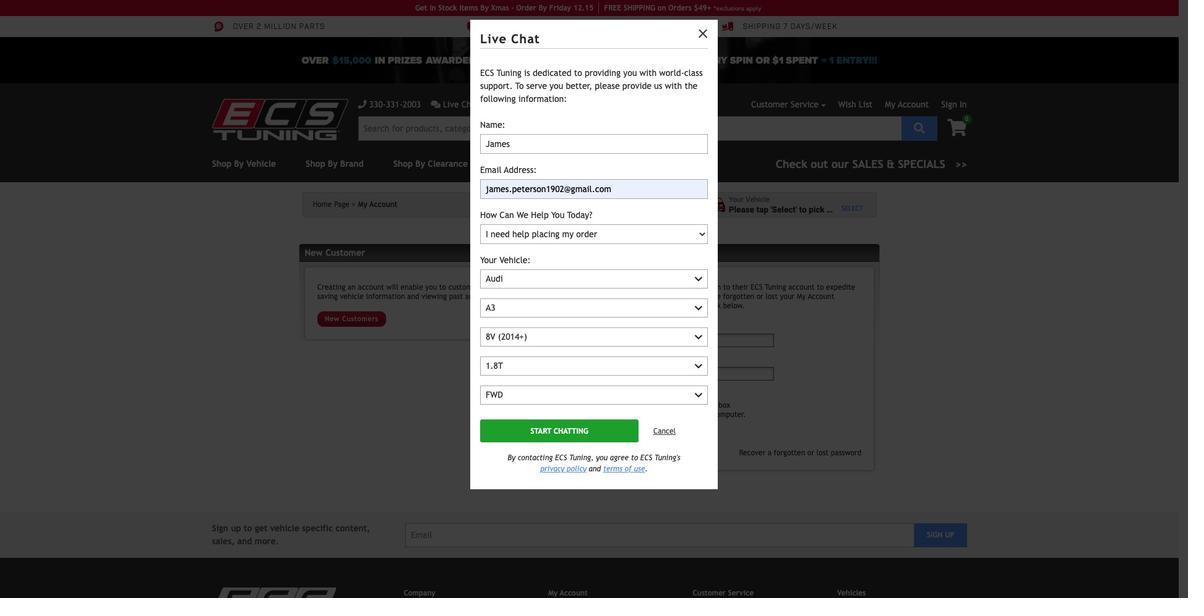 Task type: describe. For each thing, give the bounding box(es) containing it.
specials
[[898, 158, 945, 171]]

shop for shop by brand
[[306, 159, 325, 169]]

agree
[[610, 454, 629, 463]]

service
[[728, 590, 754, 599]]

'select'
[[771, 205, 797, 214]]

1.8t button
[[480, 357, 708, 376]]

home page link
[[313, 200, 356, 209]]

audi button
[[480, 270, 708, 289]]

dedicated
[[533, 68, 571, 78]]

how
[[480, 210, 497, 220]]

me
[[671, 388, 683, 398]]

sign for sign in
[[941, 100, 957, 110]]

shipping 7 days/week
[[743, 22, 838, 32]]

orders.
[[507, 292, 531, 301]]

brand
[[340, 159, 364, 169]]

will
[[386, 283, 398, 292]]

vehicle inside sign up to get vehicle specific content, sales, and more.
[[270, 524, 299, 534]]

company
[[404, 590, 435, 599]]

sign for sign up to get vehicle specific content, sales, and more.
[[212, 524, 228, 534]]

class
[[684, 68, 703, 78]]

12.15
[[573, 4, 594, 12]]

1 horizontal spatial with
[[665, 81, 682, 91]]

a3 button
[[480, 299, 708, 318]]

your inside returning customers should login to their ecs tuning account to expedite the ordering process. if you have forgotten or lost your my account password please click on the link below.
[[780, 292, 795, 301]]

entry!!!
[[836, 54, 877, 67]]

account inside returning customers should login to their ecs tuning account to expedite the ordering process. if you have forgotten or lost your my account password please click on the link below.
[[788, 283, 815, 292]]

chat for live chat link
[[461, 100, 479, 110]]

up for sign up
[[945, 532, 954, 540]]

sign up button
[[914, 524, 967, 548]]

0 horizontal spatial with
[[640, 68, 657, 78]]

ordering
[[624, 292, 652, 301]]

days/week
[[790, 22, 838, 32]]

tap
[[756, 205, 769, 214]]

to inside ecs tuning is dedicated to providing you with world-class support. to serve you better, please provide us with the following information:
[[574, 68, 582, 78]]

viewing
[[422, 292, 447, 301]]

tuning inside returning customers should login to their ecs tuning account to expedite the ordering process. if you have forgotten or lost your my account password please click on the link below.
[[765, 283, 786, 292]]

start chatting button
[[480, 420, 639, 443]]

apply
[[746, 5, 761, 11]]

free shipping over $49 link
[[467, 21, 590, 32]]

stock
[[438, 4, 457, 12]]

1 horizontal spatial password
[[831, 449, 861, 458]]

password inside returning customers should login to their ecs tuning account to expedite the ordering process. if you have forgotten or lost your my account password please click on the link below.
[[611, 302, 642, 310]]

how can we help you today?
[[480, 210, 592, 220]]

using
[[631, 411, 648, 419]]

wish list link
[[838, 100, 873, 110]]

vehicle inside creating an account will enable you to customize your web experience by saving vehicle information and viewing past and present orders.
[[340, 292, 364, 301]]

or inside returning customers should login to their ecs tuning account to expedite the ordering process. if you have forgotten or lost your my account password please click on the link below.
[[757, 292, 763, 301]]

terms
[[603, 465, 622, 474]]

you up provide
[[623, 68, 637, 78]]

sign in
[[941, 100, 967, 110]]

=
[[822, 54, 827, 67]]

your for your vehicle please tap 'select' to pick a vehicle
[[729, 196, 744, 204]]

account inside creating an account will enable you to customize your web experience by saving vehicle information and viewing past and present orders.
[[358, 283, 384, 292]]

friday
[[549, 4, 571, 12]]

to left their on the right
[[723, 283, 730, 292]]

to inside creating an account will enable you to customize your web experience by saving vehicle information and viewing past and present orders.
[[439, 283, 446, 292]]

chevron down image
[[695, 391, 702, 400]]

user@example.com email field
[[480, 179, 708, 199]]

information
[[366, 292, 405, 301]]

sign up to get vehicle specific content, sales, and more.
[[212, 524, 370, 547]]

up for sign up to get vehicle specific content, sales, and more.
[[231, 524, 241, 534]]

home page
[[313, 200, 350, 209]]

shared
[[688, 411, 710, 419]]

login
[[705, 283, 721, 292]]

cancel
[[653, 427, 676, 436]]

you down the 'dedicated'
[[550, 81, 563, 91]]

select link
[[841, 205, 863, 213]]

experience
[[517, 283, 554, 292]]

following
[[480, 94, 516, 104]]

email address
[[611, 320, 669, 331]]

new customers
[[325, 315, 378, 324]]

shop by clearance link
[[393, 159, 468, 169]]

box
[[719, 401, 730, 410]]

list
[[859, 100, 873, 110]]

you inside returning customers should login to their ecs tuning account to expedite the ordering process. if you have forgotten or lost your my account password please click on the link below.
[[691, 292, 703, 301]]

by left xmas at the left of the page
[[480, 4, 489, 12]]

you right help
[[551, 210, 564, 220]]

policy
[[567, 465, 587, 474]]

vehicle inside your vehicle please tap 'select' to pick a vehicle
[[833, 205, 860, 214]]

331-
[[386, 100, 403, 110]]

select
[[841, 205, 863, 212]]

a for public
[[650, 411, 654, 419]]

Email email field
[[405, 524, 914, 548]]

ecs inside returning customers should login to their ecs tuning account to expedite the ordering process. if you have forgotten or lost your my account password please click on the link below.
[[751, 283, 763, 292]]

2 vertical spatial the
[[695, 302, 706, 310]]

name:
[[480, 120, 505, 130]]

2
[[257, 22, 262, 32]]

get
[[255, 524, 268, 534]]

address
[[636, 320, 669, 331]]

live chat document
[[470, 20, 718, 490]]

your vehicle please tap 'select' to pick a vehicle
[[729, 196, 860, 214]]

live chat for live chat document
[[480, 32, 540, 46]]

expedite
[[826, 283, 855, 292]]

tuning inside ecs tuning is dedicated to providing you with world-class support. to serve you better, please provide us with the following information:
[[497, 68, 522, 78]]

vehicle
[[746, 196, 770, 204]]

the inside ecs tuning is dedicated to providing you with world-class support. to serve you better, please provide us with the following information:
[[685, 81, 698, 91]]

new for new customer
[[305, 248, 323, 258]]

password
[[611, 354, 649, 364]]

sign for sign up
[[927, 532, 943, 540]]

sales
[[852, 158, 883, 171]]

today?
[[567, 210, 592, 220]]

.
[[645, 465, 648, 474]]

shop for shop by clearance
[[393, 159, 413, 169]]

contacting
[[518, 454, 553, 463]]

recover
[[739, 449, 765, 458]]

audi
[[486, 274, 503, 284]]

1 horizontal spatial a
[[768, 449, 772, 458]]

we
[[611, 401, 621, 410]]

0 vertical spatial on
[[657, 4, 666, 12]]

information:
[[518, 94, 567, 104]]

better,
[[566, 81, 592, 91]]

recommend
[[623, 401, 662, 410]]

their
[[732, 283, 748, 292]]

an
[[348, 283, 356, 292]]

present
[[480, 292, 505, 301]]

customers
[[645, 283, 679, 292]]

phone image
[[358, 100, 367, 109]]

and down 'enable'
[[407, 292, 419, 301]]

returning
[[611, 283, 643, 292]]

email address:
[[480, 165, 537, 175]]

xmas
[[491, 4, 509, 12]]

computer.
[[712, 411, 746, 419]]

1.8t
[[486, 361, 503, 371]]

1
[[829, 54, 834, 67]]

ship
[[624, 4, 639, 12]]

free
[[488, 22, 508, 32]]



Task type: vqa. For each thing, say whether or not it's contained in the screenshot.
2nd account from left
yes



Task type: locate. For each thing, give the bounding box(es) containing it.
2 horizontal spatial my account
[[885, 100, 929, 110]]

a right 'recover'
[[768, 449, 772, 458]]

chevron down image left the login
[[695, 275, 702, 284]]

to left expedite
[[817, 283, 824, 292]]

to left the get
[[244, 524, 252, 534]]

us
[[654, 81, 662, 91]]

your inside creating an account will enable you to customize your web experience by saving vehicle information and viewing past and present orders.
[[484, 283, 499, 292]]

1 horizontal spatial up
[[945, 532, 954, 540]]

or down unchecking
[[679, 411, 686, 419]]

chevron down image down the email address "email field"
[[695, 362, 702, 371]]

past
[[449, 292, 463, 301]]

2 horizontal spatial a
[[827, 205, 831, 214]]

account
[[358, 283, 384, 292], [788, 283, 815, 292]]

0 vertical spatial with
[[640, 68, 657, 78]]

my
[[885, 100, 895, 110], [358, 200, 367, 209], [797, 292, 806, 301], [548, 590, 558, 599]]

to
[[515, 81, 524, 91]]

1 vertical spatial password
[[831, 449, 861, 458]]

by inside by contacting ecs tuning, you agree to ecs tuning's privacy policy and terms of use .
[[508, 454, 515, 463]]

you right if
[[691, 292, 703, 301]]

shop
[[306, 159, 325, 169], [393, 159, 413, 169]]

a3
[[486, 303, 495, 313]]

live right comments icon
[[443, 100, 459, 110]]

when
[[611, 411, 629, 419]]

account up information
[[358, 283, 384, 292]]

in up 0
[[960, 100, 967, 110]]

1 vertical spatial live
[[443, 100, 459, 110]]

Remember Me checkbox
[[614, 389, 622, 397]]

customer up an at the top left of the page
[[325, 248, 365, 258]]

vehicle down an at the top left of the page
[[340, 292, 364, 301]]

2 chevron down image from the top
[[695, 304, 702, 313]]

chat left 'following'
[[461, 100, 479, 110]]

sign inside sign up 'button'
[[927, 532, 943, 540]]

1 horizontal spatial your
[[729, 196, 744, 204]]

and inside by contacting ecs tuning, you agree to ecs tuning's privacy policy and terms of use .
[[589, 465, 601, 474]]

of
[[625, 465, 632, 474]]

1 vertical spatial please
[[644, 302, 665, 310]]

the left "link"
[[695, 302, 706, 310]]

1 vertical spatial ecs tuning image
[[212, 589, 336, 599]]

live down xmas at the left of the page
[[480, 32, 507, 46]]

1 vertical spatial customer
[[693, 590, 726, 599]]

free shipping over $49
[[488, 22, 590, 32]]

0 horizontal spatial email
[[480, 165, 502, 175]]

0 horizontal spatial my account
[[358, 200, 397, 209]]

Email Address email field
[[611, 334, 774, 348]]

0 vertical spatial live
[[480, 32, 507, 46]]

your inside live chat document
[[480, 256, 497, 265]]

1 vertical spatial lost
[[816, 449, 829, 458]]

ecs tuning image
[[212, 99, 348, 140], [212, 589, 336, 599]]

1 horizontal spatial lost
[[816, 449, 829, 458]]

have
[[705, 292, 721, 301]]

start
[[530, 427, 551, 436]]

email for email address
[[611, 320, 634, 331]]

sign inside sign up to get vehicle specific content, sales, and more.
[[212, 524, 228, 534]]

new down the saving
[[325, 315, 340, 324]]

1 horizontal spatial forgotten
[[774, 449, 805, 458]]

up
[[231, 524, 241, 534], [945, 532, 954, 540]]

you up terms
[[596, 454, 608, 463]]

by left the brand
[[328, 159, 338, 169]]

to up use
[[631, 454, 638, 463]]

1 vertical spatial forgotten
[[774, 449, 805, 458]]

None submit
[[611, 427, 642, 442]]

4 chevron down image from the top
[[695, 362, 702, 371]]

1 horizontal spatial your
[[780, 292, 795, 301]]

to up better,
[[574, 68, 582, 78]]

a inside your vehicle please tap 'select' to pick a vehicle
[[827, 205, 831, 214]]

to inside sign up to get vehicle specific content, sales, and more.
[[244, 524, 252, 534]]

please
[[729, 205, 754, 214]]

use
[[634, 465, 645, 474]]

8v
[[486, 332, 495, 342]]

1 vertical spatial your
[[480, 256, 497, 265]]

1 vertical spatial with
[[665, 81, 682, 91]]

chevron down image left "link"
[[695, 304, 702, 313]]

please down providing
[[595, 81, 620, 91]]

0 horizontal spatial password
[[611, 302, 642, 310]]

1 horizontal spatial or
[[757, 292, 763, 301]]

tuning,
[[569, 454, 594, 463]]

1 vertical spatial in
[[960, 100, 967, 110]]

tuning right their on the right
[[765, 283, 786, 292]]

1 horizontal spatial account
[[788, 283, 815, 292]]

shipping 7 days/week link
[[722, 21, 838, 32]]

1 vertical spatial or
[[679, 411, 686, 419]]

Password password field
[[611, 368, 774, 381]]

8v (2014+)
[[486, 332, 527, 342]]

chat for live chat document
[[511, 32, 540, 46]]

tuning up to
[[497, 68, 522, 78]]

0 horizontal spatial chat
[[461, 100, 479, 110]]

customers
[[342, 315, 378, 324]]

live chat dialog
[[0, 0, 1188, 599]]

0 horizontal spatial your
[[484, 283, 499, 292]]

ecs up support.
[[480, 68, 494, 78]]

or right 'recover'
[[807, 449, 814, 458]]

vehicle up more.
[[270, 524, 299, 534]]

live chat link
[[431, 98, 497, 111]]

the down returning
[[611, 292, 622, 301]]

up inside sign up to get vehicle specific content, sales, and more.
[[231, 524, 241, 534]]

my inside returning customers should login to their ecs tuning account to expedite the ordering process. if you have forgotten or lost your my account password please click on the link below.
[[797, 292, 806, 301]]

shop left the brand
[[306, 159, 325, 169]]

0 vertical spatial your
[[484, 283, 499, 292]]

your vehicle:
[[480, 256, 531, 265]]

ecs tuning is dedicated to providing you with world-class support. to serve you better, please provide us with the following information:
[[480, 68, 703, 104]]

on down if
[[685, 302, 693, 310]]

sign up
[[927, 532, 954, 540]]

ping
[[639, 4, 655, 12]]

1 horizontal spatial my account
[[548, 590, 588, 599]]

to inside by contacting ecs tuning, you agree to ecs tuning's privacy policy and terms of use .
[[631, 454, 638, 463]]

*exclusions
[[714, 5, 744, 11]]

0 horizontal spatial forgotten
[[723, 292, 754, 301]]

in right get
[[430, 4, 436, 12]]

1 horizontal spatial new
[[325, 315, 340, 324]]

by left "contacting" at left
[[508, 454, 515, 463]]

0 vertical spatial a
[[827, 205, 831, 214]]

1 vertical spatial new
[[325, 315, 340, 324]]

0 vertical spatial forgotten
[[723, 292, 754, 301]]

Your Name text field
[[480, 134, 708, 154]]

chevron down image for 1.8t
[[695, 362, 702, 371]]

ecs right their on the right
[[751, 283, 763, 292]]

fwd button
[[480, 386, 708, 405]]

please down process.
[[644, 302, 665, 310]]

chat inside document
[[511, 32, 540, 46]]

0 horizontal spatial live
[[443, 100, 459, 110]]

over
[[551, 22, 572, 32]]

1 vertical spatial your
[[780, 292, 795, 301]]

0 vertical spatial please
[[595, 81, 620, 91]]

0 vertical spatial tuning
[[497, 68, 522, 78]]

your up audi
[[480, 256, 497, 265]]

new
[[305, 248, 323, 258], [325, 315, 340, 324]]

ecs
[[480, 68, 494, 78], [751, 283, 763, 292], [555, 454, 567, 463], [640, 454, 652, 463]]

with
[[640, 68, 657, 78], [665, 81, 682, 91]]

fwd
[[486, 390, 503, 400]]

get
[[415, 4, 427, 12]]

live chat right comments icon
[[443, 100, 479, 110]]

provide
[[622, 81, 651, 91]]

0 horizontal spatial on
[[657, 4, 666, 12]]

ecs up .
[[640, 454, 652, 463]]

0 horizontal spatial lost
[[766, 292, 778, 301]]

2 vertical spatial or
[[807, 449, 814, 458]]

live for live chat document
[[480, 32, 507, 46]]

0 vertical spatial your
[[729, 196, 744, 204]]

chevron down image inside 8v (2014+) dropdown button
[[695, 333, 702, 342]]

0 vertical spatial new
[[305, 248, 323, 258]]

page
[[334, 200, 350, 209]]

0 vertical spatial or
[[757, 292, 763, 301]]

remember me
[[623, 388, 683, 398]]

chat right the "free"
[[511, 32, 540, 46]]

link
[[709, 302, 721, 310]]

1 horizontal spatial vehicle
[[340, 292, 364, 301]]

chevron down image inside 1.8t dropdown button
[[695, 362, 702, 371]]

0 horizontal spatial your
[[480, 256, 497, 265]]

comments image
[[431, 100, 441, 109]]

1 vertical spatial my account
[[358, 200, 397, 209]]

1 horizontal spatial customer
[[693, 590, 726, 599]]

new up creating
[[305, 248, 323, 258]]

live chat for live chat link
[[443, 100, 479, 110]]

0 horizontal spatial tuning
[[497, 68, 522, 78]]

or right have
[[757, 292, 763, 301]]

you inside creating an account will enable you to customize your web experience by saving vehicle information and viewing past and present orders.
[[425, 283, 437, 292]]

1 vertical spatial a
[[650, 411, 654, 419]]

0 vertical spatial in
[[430, 4, 436, 12]]

2 vertical spatial my account
[[548, 590, 588, 599]]

free
[[604, 4, 621, 12]]

$49
[[575, 22, 590, 32]]

by left the clearance
[[415, 159, 425, 169]]

support.
[[480, 81, 513, 91]]

email inside live chat document
[[480, 165, 502, 175]]

vehicle right pick
[[833, 205, 860, 214]]

live inside document
[[480, 32, 507, 46]]

lost inside returning customers should login to their ecs tuning account to expedite the ordering process. if you have forgotten or lost your my account password please click on the link below.
[[766, 292, 778, 301]]

1 vertical spatial tuning
[[765, 283, 786, 292]]

and inside sign up to get vehicle specific content, sales, and more.
[[237, 537, 252, 547]]

1 vertical spatial chat
[[461, 100, 479, 110]]

0 vertical spatial customer
[[325, 248, 365, 258]]

1 account from the left
[[358, 283, 384, 292]]

1 shop from the left
[[306, 159, 325, 169]]

(2014+)
[[498, 332, 527, 342]]

on right ping
[[657, 4, 666, 12]]

0 vertical spatial my account
[[885, 100, 929, 110]]

terms of use link
[[603, 465, 645, 474]]

0 horizontal spatial please
[[595, 81, 620, 91]]

account inside returning customers should login to their ecs tuning account to expedite the ordering process. if you have forgotten or lost your my account password please click on the link below.
[[808, 292, 834, 301]]

1 horizontal spatial please
[[644, 302, 665, 310]]

ecs inside ecs tuning is dedicated to providing you with world-class support. to serve you better, please provide us with the following information:
[[480, 68, 494, 78]]

forgotten inside returning customers should login to their ecs tuning account to expedite the ordering process. if you have forgotten or lost your my account password please click on the link below.
[[723, 292, 754, 301]]

email left address
[[611, 320, 634, 331]]

1 horizontal spatial live
[[480, 32, 507, 46]]

should
[[681, 283, 703, 292]]

your for your vehicle:
[[480, 256, 497, 265]]

the
[[685, 81, 698, 91], [611, 292, 622, 301], [695, 302, 706, 310]]

0 horizontal spatial shop
[[306, 159, 325, 169]]

please inside ecs tuning is dedicated to providing you with world-class support. to serve you better, please provide us with the following information:
[[595, 81, 620, 91]]

your up please
[[729, 196, 744, 204]]

and down tuning,
[[589, 465, 601, 474]]

sales & specials link
[[776, 156, 967, 173]]

1 vertical spatial on
[[685, 302, 693, 310]]

you inside by contacting ecs tuning, you agree to ecs tuning's privacy policy and terms of use .
[[596, 454, 608, 463]]

1 horizontal spatial in
[[960, 100, 967, 110]]

wish list
[[838, 100, 873, 110]]

0 vertical spatial ecs tuning image
[[212, 99, 348, 140]]

0 vertical spatial the
[[685, 81, 698, 91]]

email left address:
[[480, 165, 502, 175]]

customer left the service
[[693, 590, 726, 599]]

the down class
[[685, 81, 698, 91]]

330-331-2003
[[369, 100, 421, 110]]

0 link
[[937, 114, 972, 138]]

0 horizontal spatial in
[[430, 4, 436, 12]]

shop left the clearance
[[393, 159, 413, 169]]

specific
[[302, 524, 333, 534]]

with up "us"
[[640, 68, 657, 78]]

chevron down image inside audi popup button
[[695, 275, 702, 284]]

1 horizontal spatial shop
[[393, 159, 413, 169]]

account left expedite
[[788, 283, 815, 292]]

creating an account will enable you to customize your web experience by saving vehicle information and viewing past and present orders.
[[317, 283, 564, 301]]

sign
[[941, 100, 957, 110], [212, 524, 228, 534], [927, 532, 943, 540]]

chevron down image for 8v (2014+)
[[695, 333, 702, 342]]

and down customize
[[465, 292, 477, 301]]

0 vertical spatial vehicle
[[833, 205, 860, 214]]

0 vertical spatial lost
[[766, 292, 778, 301]]

0 vertical spatial email
[[480, 165, 502, 175]]

in for get
[[430, 4, 436, 12]]

1 horizontal spatial on
[[685, 302, 693, 310]]

1 horizontal spatial email
[[611, 320, 634, 331]]

1 vertical spatial vehicle
[[340, 292, 364, 301]]

live chat inside document
[[480, 32, 540, 46]]

0 vertical spatial chat
[[511, 32, 540, 46]]

0 horizontal spatial or
[[679, 411, 686, 419]]

email for email address:
[[480, 165, 502, 175]]

a right pick
[[827, 205, 831, 214]]

*exclusions apply link
[[714, 3, 761, 13]]

on inside returning customers should login to their ecs tuning account to expedite the ordering process. if you have forgotten or lost your my account password please click on the link below.
[[685, 302, 693, 310]]

1 chevron down image from the top
[[695, 275, 702, 284]]

2 horizontal spatial or
[[807, 449, 814, 458]]

search image
[[914, 122, 925, 133]]

0 horizontal spatial a
[[650, 411, 654, 419]]

by
[[480, 4, 489, 12], [539, 4, 547, 12], [328, 159, 338, 169], [415, 159, 425, 169], [508, 454, 515, 463]]

1 vertical spatial live chat
[[443, 100, 479, 110]]

2 shop from the left
[[393, 159, 413, 169]]

1 ecs tuning image from the top
[[212, 99, 348, 140]]

cancel link
[[653, 426, 676, 437]]

a inside we recommend unchecking this box when using a public or shared computer.
[[650, 411, 654, 419]]

forgotten down their on the right
[[723, 292, 754, 301]]

unchecking
[[665, 401, 702, 410]]

chevron down image for audi
[[695, 275, 702, 284]]

on
[[657, 4, 666, 12], [685, 302, 693, 310]]

2 horizontal spatial vehicle
[[833, 205, 860, 214]]

to inside your vehicle please tap 'select' to pick a vehicle
[[799, 205, 807, 214]]

0 vertical spatial password
[[611, 302, 642, 310]]

by contacting ecs tuning, you agree to ecs tuning's privacy policy and terms of use .
[[508, 454, 680, 474]]

1 horizontal spatial tuning
[[765, 283, 786, 292]]

to left pick
[[799, 205, 807, 214]]

0 vertical spatial live chat
[[480, 32, 540, 46]]

new for new customers
[[325, 315, 340, 324]]

a
[[827, 205, 831, 214], [650, 411, 654, 419], [768, 449, 772, 458]]

1 horizontal spatial chat
[[511, 32, 540, 46]]

0 horizontal spatial up
[[231, 524, 241, 534]]

click
[[667, 302, 683, 310]]

your
[[729, 196, 744, 204], [480, 256, 497, 265]]

address:
[[504, 165, 537, 175]]

my account link
[[885, 100, 929, 110]]

0 horizontal spatial account
[[358, 283, 384, 292]]

0 horizontal spatial new
[[305, 248, 323, 258]]

items
[[459, 4, 478, 12]]

Search text field
[[358, 116, 901, 141]]

forgotten
[[723, 292, 754, 301], [774, 449, 805, 458]]

2 account from the left
[[788, 283, 815, 292]]

your
[[484, 283, 499, 292], [780, 292, 795, 301]]

and right sales, at left
[[237, 537, 252, 547]]

chevron down image up password password field
[[695, 333, 702, 342]]

a for vehicle
[[827, 205, 831, 214]]

a right the using
[[650, 411, 654, 419]]

up inside 'button'
[[945, 532, 954, 540]]

chevron down image
[[695, 275, 702, 284], [695, 304, 702, 313], [695, 333, 702, 342], [695, 362, 702, 371]]

ecs tuning 'spin to win' contest logo image
[[516, 42, 663, 73]]

enable
[[401, 283, 423, 292]]

content,
[[336, 524, 370, 534]]

by right the order
[[539, 4, 547, 12]]

with down world-
[[665, 81, 682, 91]]

live for live chat link
[[443, 100, 459, 110]]

live chat
[[480, 32, 540, 46], [443, 100, 479, 110]]

to up viewing
[[439, 283, 446, 292]]

get in stock items by xmas - order by friday 12.15
[[415, 4, 594, 12]]

new customers link
[[317, 312, 386, 327]]

0
[[965, 116, 969, 123]]

in for sign
[[960, 100, 967, 110]]

your inside your vehicle please tap 'select' to pick a vehicle
[[729, 196, 744, 204]]

2 vertical spatial vehicle
[[270, 524, 299, 534]]

by
[[556, 283, 564, 292]]

home
[[313, 200, 332, 209]]

chevron down image for a3
[[695, 304, 702, 313]]

chevron down image inside a3 popup button
[[695, 304, 702, 313]]

3 chevron down image from the top
[[695, 333, 702, 342]]

0 horizontal spatial vehicle
[[270, 524, 299, 534]]

live chat down -
[[480, 32, 540, 46]]

1 horizontal spatial live chat
[[480, 32, 540, 46]]

please inside returning customers should login to their ecs tuning account to expedite the ordering process. if you have forgotten or lost your my account password please click on the link below.
[[644, 302, 665, 310]]

2 ecs tuning image from the top
[[212, 589, 336, 599]]

sales,
[[212, 537, 235, 547]]

0 horizontal spatial live chat
[[443, 100, 479, 110]]

forgotten right 'recover'
[[774, 449, 805, 458]]

over 2 million parts
[[233, 22, 325, 32]]

0 horizontal spatial customer
[[325, 248, 365, 258]]

ecs up privacy policy link
[[555, 454, 567, 463]]

1 vertical spatial the
[[611, 292, 622, 301]]

you up viewing
[[425, 283, 437, 292]]

or inside we recommend unchecking this box when using a public or shared computer.
[[679, 411, 686, 419]]

2 vertical spatial a
[[768, 449, 772, 458]]

email
[[480, 165, 502, 175], [611, 320, 634, 331]]

new customer
[[305, 248, 365, 258]]

1 vertical spatial email
[[611, 320, 634, 331]]



